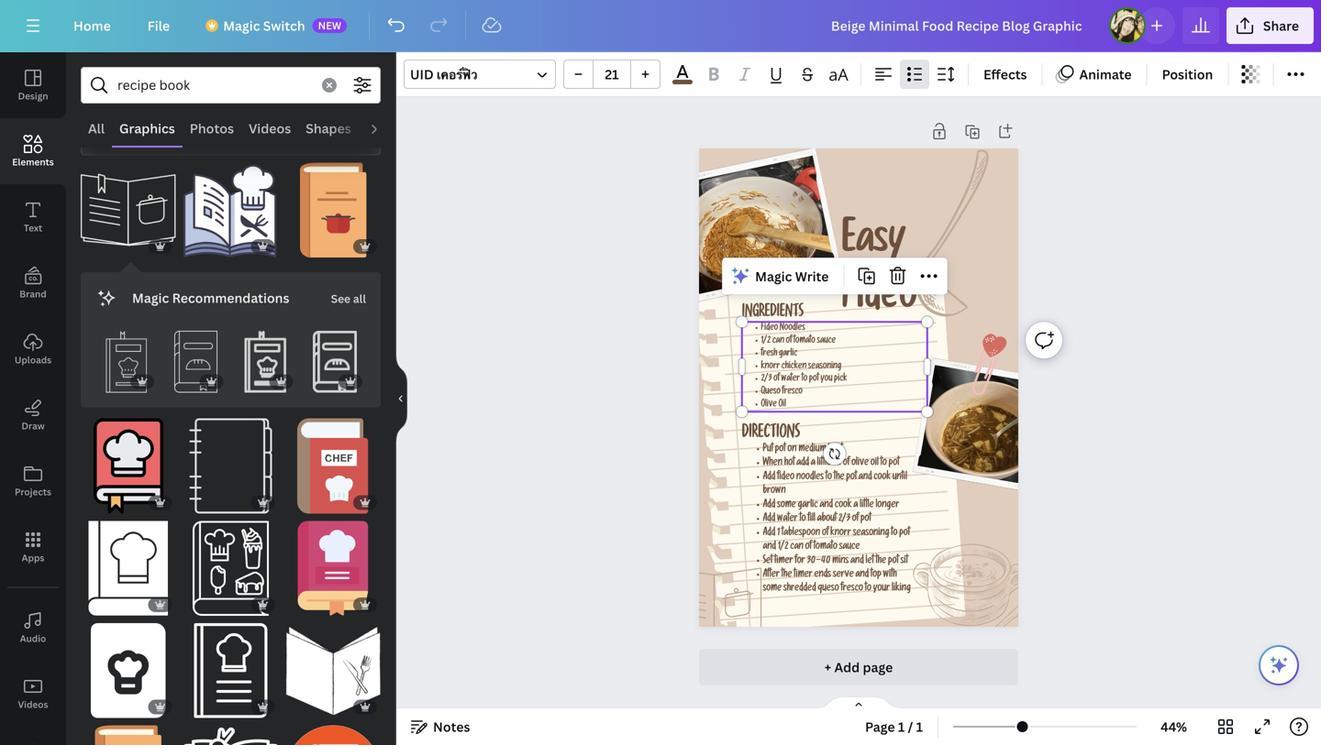 Task type: locate. For each thing, give the bounding box(es) containing it.
0 vertical spatial knorr
[[761, 363, 780, 372]]

a left the longer
[[854, 501, 858, 511]]

seasoning up you
[[808, 363, 842, 372]]

water inside put pot on medium heat when hot add a little bit of olive oil to pot add fideo noodles to the pot and cook until brown add some garlic and cook a little longer add water to fill about 2/3 of pot add 1 tablespoon of knorr seasoning to pot and 1/2 can of tomato sauce set timer for 30-40 mins and let the pot sit after the timer ends serve and top with some shredded queso fresco to your liking
[[777, 515, 798, 525]]

water up tablespoon
[[777, 515, 798, 525]]

0 vertical spatial timer
[[775, 557, 793, 567]]

file button
[[133, 7, 185, 44]]

0 horizontal spatial sauce
[[817, 337, 836, 347]]

and left let
[[851, 557, 864, 567]]

knorr down about
[[830, 529, 851, 539]]

1 vertical spatial tomato
[[814, 543, 838, 553]]

canva assistant image
[[1268, 655, 1290, 677]]

0 horizontal spatial the
[[782, 571, 792, 581]]

2/3 inside "fideo noodles 1/2 can of tomato sauce fresh garlic knorr chicken seasoning 2/3 of water to pot you pick queso fresco olive oil"
[[761, 375, 772, 385]]

a
[[811, 459, 816, 469], [854, 501, 858, 511]]

share button
[[1227, 7, 1314, 44]]

fideo down easy
[[842, 280, 917, 322]]

1 vertical spatial water
[[777, 515, 798, 525]]

1 vertical spatial audio
[[20, 633, 46, 645]]

of up queso
[[774, 375, 780, 385]]

0 horizontal spatial seasoning
[[808, 363, 842, 372]]

shapes
[[306, 120, 351, 137]]

0 vertical spatial magic
[[223, 17, 260, 34]]

1/2 down tablespoon
[[778, 543, 789, 553]]

1 vertical spatial fresco
[[841, 585, 863, 595]]

1 horizontal spatial 1/2
[[778, 543, 789, 553]]

garlic up fill
[[798, 501, 818, 511]]

graphics button
[[112, 111, 182, 146]]

1 horizontal spatial sauce
[[839, 543, 860, 553]]

1 horizontal spatial the
[[834, 473, 845, 483]]

put pot on medium heat when hot add a little bit of olive oil to pot add fideo noodles to the pot and cook until brown add some garlic and cook a little longer add water to fill about 2/3 of pot add 1 tablespoon of knorr seasoning to pot and 1/2 can of tomato sauce set timer for 30-40 mins and let the pot sit after the timer ends serve and top with some shredded queso fresco to your liking
[[763, 445, 911, 595]]

text
[[24, 222, 42, 234]]

water inside "fideo noodles 1/2 can of tomato sauce fresh garlic knorr chicken seasoning 2/3 of water to pot you pick queso fresco olive oil"
[[781, 375, 800, 385]]

queso
[[818, 585, 839, 595]]

0 horizontal spatial recipe book icon image
[[81, 419, 176, 514]]

0 vertical spatial audio
[[366, 120, 403, 137]]

2/3 inside put pot on medium heat when hot add a little bit of olive oil to pot add fideo noodles to the pot and cook until brown add some garlic and cook a little longer add water to fill about 2/3 of pot add 1 tablespoon of knorr seasoning to pot and 1/2 can of tomato sauce set timer for 30-40 mins and let the pot sit after the timer ends serve and top with some shredded queso fresco to your liking
[[839, 515, 850, 525]]

1 vertical spatial garlic
[[798, 501, 818, 511]]

and up set on the bottom right
[[763, 543, 776, 553]]

1 right /
[[916, 719, 923, 736]]

sit
[[901, 557, 908, 567]]

little
[[817, 459, 831, 469], [860, 501, 874, 511]]

0 vertical spatial can
[[772, 337, 784, 347]]

0 vertical spatial tomato
[[794, 337, 815, 347]]

until
[[893, 473, 907, 483]]

the
[[834, 473, 845, 483], [876, 557, 886, 567], [782, 571, 792, 581]]

0 vertical spatial fideo
[[842, 280, 917, 322]]

magic for magic switch
[[223, 17, 260, 34]]

1 horizontal spatial can
[[790, 543, 804, 553]]

1 vertical spatial recipe book icon image
[[286, 726, 381, 746]]

chicken
[[782, 363, 807, 372]]

1 vertical spatial can
[[790, 543, 804, 553]]

pot up until
[[889, 459, 900, 469]]

knorr inside put pot on medium heat when hot add a little bit of olive oil to pot add fideo noodles to the pot and cook until brown add some garlic and cook a little longer add water to fill about 2/3 of pot add 1 tablespoon of knorr seasoning to pot and 1/2 can of tomato sauce set timer for 30-40 mins and let the pot sit after the timer ends serve and top with some shredded queso fresco to your liking
[[830, 529, 851, 539]]

2 horizontal spatial the
[[876, 557, 886, 567]]

show pages image
[[815, 696, 903, 711]]

timer right set on the bottom right
[[775, 557, 793, 567]]

0 horizontal spatial timer
[[775, 557, 793, 567]]

fideo for fideo noodles 1/2 can of tomato sauce fresh garlic knorr chicken seasoning 2/3 of water to pot you pick queso fresco olive oil
[[761, 324, 778, 334]]

tomato
[[794, 337, 815, 347], [814, 543, 838, 553]]

0 horizontal spatial 1
[[777, 529, 780, 539]]

1 vertical spatial audio button
[[0, 595, 66, 662]]

water
[[781, 375, 800, 385], [777, 515, 798, 525]]

1 vertical spatial a
[[854, 501, 858, 511]]

2 horizontal spatial magic
[[755, 268, 792, 285]]

#725039 image
[[673, 80, 693, 84]]

the right let
[[876, 557, 886, 567]]

audio right shapes button
[[366, 120, 403, 137]]

with
[[883, 571, 897, 581]]

add inside "button"
[[834, 659, 860, 677]]

1 vertical spatial knorr
[[830, 529, 851, 539]]

to inside "fideo noodles 1/2 can of tomato sauce fresh garlic knorr chicken seasoning 2/3 of water to pot you pick queso fresco olive oil"
[[802, 375, 808, 385]]

seasoning up let
[[853, 529, 889, 539]]

videos inside side panel tab list
[[18, 699, 48, 712]]

1 horizontal spatial fideo
[[842, 280, 917, 322]]

1 horizontal spatial magic
[[223, 17, 260, 34]]

seasoning
[[808, 363, 842, 372], [853, 529, 889, 539]]

2 vertical spatial magic
[[132, 289, 169, 307]]

fresco down 'serve'
[[841, 585, 863, 595]]

audio button down apps
[[0, 595, 66, 662]]

pot left sit
[[888, 557, 899, 567]]

44%
[[1161, 719, 1187, 736]]

can inside put pot on medium heat when hot add a little bit of olive oil to pot add fideo noodles to the pot and cook until brown add some garlic and cook a little longer add water to fill about 2/3 of pot add 1 tablespoon of knorr seasoning to pot and 1/2 can of tomato sauce set timer for 30-40 mins and let the pot sit after the timer ends serve and top with some shredded queso fresco to your liking
[[790, 543, 804, 553]]

magic up ingredients
[[755, 268, 792, 285]]

the right after
[[782, 571, 792, 581]]

of down "noodles"
[[786, 337, 792, 347]]

cook
[[874, 473, 891, 483], [835, 501, 852, 511]]

0 horizontal spatial can
[[772, 337, 784, 347]]

pot down "olive"
[[846, 473, 857, 483]]

apps
[[22, 552, 44, 565]]

sauce up mins
[[839, 543, 860, 553]]

0 horizontal spatial 1/2
[[761, 337, 771, 347]]

0 horizontal spatial audio
[[20, 633, 46, 645]]

2 vertical spatial the
[[782, 571, 792, 581]]

1/2
[[761, 337, 771, 347], [778, 543, 789, 553]]

projects
[[15, 486, 51, 499]]

sauce
[[817, 337, 836, 347], [839, 543, 860, 553]]

tomato down "noodles"
[[794, 337, 815, 347]]

audio down apps
[[20, 633, 46, 645]]

fideo for fideo
[[842, 280, 917, 322]]

0 vertical spatial videos button
[[241, 111, 298, 146]]

water down "chicken"
[[781, 375, 800, 385]]

effects button
[[976, 60, 1035, 89]]

elements button
[[0, 118, 66, 184]]

1 left /
[[898, 719, 905, 736]]

1 horizontal spatial 2/3
[[839, 515, 850, 525]]

0 horizontal spatial cook
[[835, 501, 852, 511]]

shredded
[[784, 585, 816, 595]]

0 horizontal spatial a
[[811, 459, 816, 469]]

text button
[[0, 184, 66, 250]]

of up 30-
[[805, 543, 812, 553]]

of right bit
[[843, 459, 850, 469]]

2/3 right about
[[839, 515, 850, 525]]

pot left the on
[[775, 445, 786, 455]]

sauce up you
[[817, 337, 836, 347]]

magic for magic write
[[755, 268, 792, 285]]

the down bit
[[834, 473, 845, 483]]

0 horizontal spatial knorr
[[761, 363, 780, 372]]

videos button
[[241, 111, 298, 146], [0, 662, 66, 728]]

magic recommendations
[[132, 289, 289, 307]]

ends
[[814, 571, 831, 581]]

cook up about
[[835, 501, 852, 511]]

1 horizontal spatial videos
[[249, 120, 291, 137]]

0 vertical spatial the
[[834, 473, 845, 483]]

some down "brown"
[[777, 501, 796, 511]]

1 vertical spatial 1/2
[[778, 543, 789, 553]]

of down about
[[822, 529, 829, 539]]

recommendations
[[172, 289, 289, 307]]

1 vertical spatial cook
[[835, 501, 852, 511]]

group
[[563, 60, 661, 89], [81, 152, 176, 258], [183, 152, 278, 258], [286, 152, 381, 258], [95, 320, 158, 393], [165, 320, 227, 393], [234, 320, 297, 393], [304, 320, 366, 393], [81, 408, 176, 514], [183, 408, 278, 514], [286, 408, 381, 514], [81, 511, 176, 617], [183, 511, 278, 617], [286, 511, 381, 617], [81, 613, 176, 719], [183, 613, 278, 719], [286, 613, 381, 719], [81, 715, 176, 746], [183, 715, 278, 746], [286, 715, 381, 746]]

0 vertical spatial garlic
[[779, 350, 798, 359]]

1 horizontal spatial a
[[854, 501, 858, 511]]

0 horizontal spatial audio button
[[0, 595, 66, 662]]

fresco up oil on the right bottom of the page
[[782, 388, 803, 398]]

to
[[802, 375, 808, 385], [881, 459, 887, 469], [826, 473, 832, 483], [800, 515, 806, 525], [891, 529, 898, 539], [865, 585, 872, 595]]

new
[[318, 18, 342, 32]]

grey line cookbook icon isolated on white background. cooking book icon. recipe book. fork and knife icons. cutlery symbol.  vector illustration image
[[667, 568, 762, 640]]

garlic
[[779, 350, 798, 359], [798, 501, 818, 511]]

0 vertical spatial fresco
[[782, 388, 803, 398]]

Search elements search field
[[117, 68, 311, 103]]

1
[[777, 529, 780, 539], [898, 719, 905, 736], [916, 719, 923, 736]]

0 vertical spatial 2/3
[[761, 375, 772, 385]]

of
[[786, 337, 792, 347], [774, 375, 780, 385], [843, 459, 850, 469], [852, 515, 859, 525], [822, 529, 829, 539], [805, 543, 812, 553]]

1 horizontal spatial fresco
[[841, 585, 863, 595]]

1 left tablespoon
[[777, 529, 780, 539]]

0 vertical spatial seasoning
[[808, 363, 842, 372]]

ingredients
[[742, 306, 804, 322]]

1 horizontal spatial recipe book icon image
[[286, 726, 381, 746]]

magic inside main menu bar
[[223, 17, 260, 34]]

little left bit
[[817, 459, 831, 469]]

magic write
[[755, 268, 829, 285]]

– – number field
[[599, 66, 625, 83]]

recipe book icon image
[[81, 419, 176, 514], [286, 726, 381, 746]]

audio button right shapes
[[359, 111, 410, 146]]

animate
[[1079, 66, 1132, 83]]

of right about
[[852, 515, 859, 525]]

0 vertical spatial little
[[817, 459, 831, 469]]

0 horizontal spatial little
[[817, 459, 831, 469]]

magic switch
[[223, 17, 305, 34]]

page
[[865, 719, 895, 736]]

30-
[[807, 557, 821, 567]]

hide image
[[395, 355, 407, 443]]

some down after
[[763, 585, 782, 595]]

1 vertical spatial 2/3
[[839, 515, 850, 525]]

videos
[[249, 120, 291, 137], [18, 699, 48, 712]]

0 horizontal spatial videos
[[18, 699, 48, 712]]

timer down for
[[794, 571, 813, 581]]

1 horizontal spatial timer
[[794, 571, 813, 581]]

easy
[[842, 224, 906, 266]]

0 horizontal spatial fresco
[[782, 388, 803, 398]]

fideo inside "fideo noodles 1/2 can of tomato sauce fresh garlic knorr chicken seasoning 2/3 of water to pot you pick queso fresco olive oil"
[[761, 324, 778, 334]]

can up for
[[790, 543, 804, 553]]

to down "chicken"
[[802, 375, 808, 385]]

1 vertical spatial little
[[860, 501, 874, 511]]

1 vertical spatial fideo
[[761, 324, 778, 334]]

0 vertical spatial some
[[777, 501, 796, 511]]

0 vertical spatial sauce
[[817, 337, 836, 347]]

1 vertical spatial seasoning
[[853, 529, 889, 539]]

2/3
[[761, 375, 772, 385], [839, 515, 850, 525]]

0 horizontal spatial videos button
[[0, 662, 66, 728]]

pot left you
[[809, 375, 819, 385]]

timer
[[775, 557, 793, 567], [794, 571, 813, 581]]

and
[[859, 473, 872, 483], [820, 501, 833, 511], [763, 543, 776, 553], [851, 557, 864, 567], [856, 571, 869, 581]]

0 vertical spatial water
[[781, 375, 800, 385]]

audio
[[366, 120, 403, 137], [20, 633, 46, 645]]

fideo down ingredients
[[761, 324, 778, 334]]

0 horizontal spatial 2/3
[[761, 375, 772, 385]]

magic left switch
[[223, 17, 260, 34]]

1 vertical spatial magic
[[755, 268, 792, 285]]

0 vertical spatial 1/2
[[761, 337, 771, 347]]

can up fresh
[[772, 337, 784, 347]]

can
[[772, 337, 784, 347], [790, 543, 804, 553]]

tomato up 40
[[814, 543, 838, 553]]

some
[[777, 501, 796, 511], [763, 585, 782, 595]]

add
[[763, 473, 776, 483], [763, 501, 776, 511], [763, 515, 776, 525], [763, 529, 776, 539], [834, 659, 860, 677]]

0 horizontal spatial fideo
[[761, 324, 778, 334]]

1 horizontal spatial knorr
[[830, 529, 851, 539]]

elements
[[12, 156, 54, 168]]

1 vertical spatial timer
[[794, 571, 813, 581]]

0 vertical spatial cook
[[874, 473, 891, 483]]

to down the longer
[[891, 529, 898, 539]]

you
[[821, 375, 833, 385]]

1/2 up fresh
[[761, 337, 771, 347]]

2/3 up queso
[[761, 375, 772, 385]]

0 vertical spatial audio button
[[359, 111, 410, 146]]

magic left recommendations
[[132, 289, 169, 307]]

pot up sit
[[899, 529, 910, 539]]

knorr down fresh
[[761, 363, 780, 372]]

cook down oil
[[874, 473, 891, 483]]

garlic inside "fideo noodles 1/2 can of tomato sauce fresh garlic knorr chicken seasoning 2/3 of water to pot you pick queso fresco olive oil"
[[779, 350, 798, 359]]

magic inside button
[[755, 268, 792, 285]]

garlic up "chicken"
[[779, 350, 798, 359]]

a right add
[[811, 459, 816, 469]]

see all button
[[329, 280, 368, 317]]

1 horizontal spatial seasoning
[[853, 529, 889, 539]]

0 horizontal spatial magic
[[132, 289, 169, 307]]

1 vertical spatial videos
[[18, 699, 48, 712]]

/
[[908, 719, 913, 736]]

1 horizontal spatial audio
[[366, 120, 403, 137]]

little left the longer
[[860, 501, 874, 511]]

1 vertical spatial sauce
[[839, 543, 860, 553]]

garlic inside put pot on medium heat when hot add a little bit of olive oil to pot add fideo noodles to the pot and cook until brown add some garlic and cook a little longer add water to fill about 2/3 of pot add 1 tablespoon of knorr seasoning to pot and 1/2 can of tomato sauce set timer for 30-40 mins and let the pot sit after the timer ends serve and top with some shredded queso fresco to your liking
[[798, 501, 818, 511]]

Design title text field
[[816, 7, 1102, 44]]



Task type: describe. For each thing, give the bounding box(es) containing it.
tablespoon
[[782, 529, 820, 539]]

1/2 inside put pot on medium heat when hot add a little bit of olive oil to pot add fideo noodles to the pot and cook until brown add some garlic and cook a little longer add water to fill about 2/3 of pot add 1 tablespoon of knorr seasoning to pot and 1/2 can of tomato sauce set timer for 30-40 mins and let the pot sit after the timer ends serve and top with some shredded queso fresco to your liking
[[778, 543, 789, 553]]

1 horizontal spatial little
[[860, 501, 874, 511]]

directions
[[742, 427, 800, 444]]

see
[[331, 291, 351, 306]]

0 vertical spatial a
[[811, 459, 816, 469]]

sauce inside put pot on medium heat when hot add a little bit of olive oil to pot add fideo noodles to the pot and cook until brown add some garlic and cook a little longer add water to fill about 2/3 of pot add 1 tablespoon of knorr seasoning to pot and 1/2 can of tomato sauce set timer for 30-40 mins and let the pot sit after the timer ends serve and top with some shredded queso fresco to your liking
[[839, 543, 860, 553]]

main menu bar
[[0, 0, 1321, 52]]

fresh
[[761, 350, 778, 359]]

fideo
[[777, 473, 795, 483]]

uid
[[410, 66, 434, 83]]

home
[[73, 17, 111, 34]]

1 vertical spatial the
[[876, 557, 886, 567]]

brand button
[[0, 250, 66, 317]]

brown
[[763, 487, 786, 497]]

food recipe book image
[[286, 419, 381, 514]]

and up about
[[820, 501, 833, 511]]

pick
[[834, 375, 847, 385]]

+ add page
[[825, 659, 893, 677]]

noodles
[[796, 473, 824, 483]]

olive
[[761, 401, 777, 410]]

animate button
[[1050, 60, 1139, 89]]

can inside "fideo noodles 1/2 can of tomato sauce fresh garlic knorr chicken seasoning 2/3 of water to pot you pick queso fresco olive oil"
[[772, 337, 784, 347]]

and left top
[[856, 571, 869, 581]]

oil
[[871, 459, 879, 469]]

heat
[[828, 445, 843, 455]]

0 vertical spatial recipe book icon image
[[81, 419, 176, 514]]

uid เคอร์ฟิว button
[[404, 60, 556, 89]]

see all
[[331, 291, 366, 306]]

40
[[821, 557, 831, 567]]

laddle icon image
[[878, 146, 1054, 330]]

photos
[[190, 120, 234, 137]]

draw
[[21, 420, 45, 433]]

apps button
[[0, 515, 66, 581]]

knorr inside "fideo noodles 1/2 can of tomato sauce fresh garlic knorr chicken seasoning 2/3 of water to pot you pick queso fresco olive oil"
[[761, 363, 780, 372]]

write
[[795, 268, 829, 285]]

recipes book ii icon image
[[81, 726, 176, 746]]

1 horizontal spatial audio button
[[359, 111, 410, 146]]

all
[[88, 120, 105, 137]]

add
[[797, 459, 809, 469]]

on
[[788, 445, 797, 455]]

fresco inside put pot on medium heat when hot add a little bit of olive oil to pot add fideo noodles to the pot and cook until brown add some garlic and cook a little longer add water to fill about 2/3 of pot add 1 tablespoon of knorr seasoning to pot and 1/2 can of tomato sauce set timer for 30-40 mins and let the pot sit after the timer ends serve and top with some shredded queso fresco to your liking
[[841, 585, 863, 595]]

let
[[866, 557, 874, 567]]

all
[[353, 291, 366, 306]]

sauce inside "fideo noodles 1/2 can of tomato sauce fresh garlic knorr chicken seasoning 2/3 of water to pot you pick queso fresco olive oil"
[[817, 337, 836, 347]]

44% button
[[1144, 713, 1204, 742]]

all button
[[81, 111, 112, 146]]

oil
[[779, 401, 786, 410]]

effects
[[984, 66, 1027, 83]]

set
[[763, 557, 773, 567]]

file
[[148, 17, 170, 34]]

1 horizontal spatial videos button
[[241, 111, 298, 146]]

page 1 / 1
[[865, 719, 923, 736]]

recipe book icon image
[[286, 522, 381, 617]]

home link
[[59, 7, 125, 44]]

uploads
[[15, 354, 52, 367]]

design button
[[0, 52, 66, 118]]

+
[[825, 659, 831, 677]]

top
[[871, 571, 881, 581]]

share
[[1263, 17, 1299, 34]]

to right oil
[[881, 459, 887, 469]]

after
[[763, 571, 780, 581]]

seasoning inside put pot on medium heat when hot add a little bit of olive oil to pot add fideo noodles to the pot and cook until brown add some garlic and cook a little longer add water to fill about 2/3 of pot add 1 tablespoon of knorr seasoning to pot and 1/2 can of tomato sauce set timer for 30-40 mins and let the pot sit after the timer ends serve and top with some shredded queso fresco to your liking
[[853, 529, 889, 539]]

olive
[[852, 459, 869, 469]]

notes button
[[404, 713, 478, 742]]

1 horizontal spatial cook
[[874, 473, 891, 483]]

liking
[[892, 585, 911, 595]]

tomato inside "fideo noodles 1/2 can of tomato sauce fresh garlic knorr chicken seasoning 2/3 of water to pot you pick queso fresco olive oil"
[[794, 337, 815, 347]]

about
[[817, 515, 837, 525]]

draw button
[[0, 383, 66, 449]]

for
[[795, 557, 805, 567]]

to left fill
[[800, 515, 806, 525]]

page
[[863, 659, 893, 677]]

seasoning inside "fideo noodles 1/2 can of tomato sauce fresh garlic knorr chicken seasoning 2/3 of water to pot you pick queso fresco olive oil"
[[808, 363, 842, 372]]

1/2 inside "fideo noodles 1/2 can of tomato sauce fresh garlic knorr chicken seasoning 2/3 of water to pot you pick queso fresco olive oil"
[[761, 337, 771, 347]]

เคอร์ฟิว
[[437, 66, 478, 83]]

1 horizontal spatial 1
[[898, 719, 905, 736]]

audio inside side panel tab list
[[20, 633, 46, 645]]

design
[[18, 90, 48, 102]]

recipe book isolated icon image
[[286, 624, 381, 719]]

soup recipes icon image
[[286, 163, 381, 258]]

0 vertical spatial videos
[[249, 120, 291, 137]]

when
[[763, 459, 783, 469]]

fill
[[808, 515, 816, 525]]

cooking book with recipes image
[[183, 163, 278, 258]]

1 inside put pot on medium heat when hot add a little bit of olive oil to pot add fideo noodles to the pot and cook until brown add some garlic and cook a little longer add water to fill about 2/3 of pot add 1 tablespoon of knorr seasoning to pot and 1/2 can of tomato sauce set timer for 30-40 mins and let the pot sit after the timer ends serve and top with some shredded queso fresco to your liking
[[777, 529, 780, 539]]

#725039 image
[[673, 80, 693, 84]]

switch
[[263, 17, 305, 34]]

medium
[[799, 445, 826, 455]]

brand
[[20, 288, 47, 300]]

your
[[873, 585, 890, 595]]

graphics
[[119, 120, 175, 137]]

pot inside "fideo noodles 1/2 can of tomato sauce fresh garlic knorr chicken seasoning 2/3 of water to pot you pick queso fresco olive oil"
[[809, 375, 819, 385]]

bit
[[833, 459, 841, 469]]

to left your
[[865, 585, 872, 595]]

photos button
[[182, 111, 241, 146]]

+ add page button
[[699, 650, 1018, 686]]

side panel tab list
[[0, 52, 66, 746]]

1 vertical spatial some
[[763, 585, 782, 595]]

longer
[[876, 501, 899, 511]]

to right noodles
[[826, 473, 832, 483]]

serve
[[833, 571, 854, 581]]

shapes button
[[298, 111, 359, 146]]

pot right about
[[861, 515, 871, 525]]

1 vertical spatial videos button
[[0, 662, 66, 728]]

position
[[1162, 66, 1213, 83]]

projects button
[[0, 449, 66, 515]]

uid เคอร์ฟิว
[[410, 66, 478, 83]]

fresco inside "fideo noodles 1/2 can of tomato sauce fresh garlic knorr chicken seasoning 2/3 of water to pot you pick queso fresco olive oil"
[[782, 388, 803, 398]]

and down "olive"
[[859, 473, 872, 483]]

queso
[[761, 388, 781, 398]]

notes
[[433, 719, 470, 736]]

tomato inside put pot on medium heat when hot add a little bit of olive oil to pot add fideo noodles to the pot and cook until brown add some garlic and cook a little longer add water to fill about 2/3 of pot add 1 tablespoon of knorr seasoning to pot and 1/2 can of tomato sauce set timer for 30-40 mins and let the pot sit after the timer ends serve and top with some shredded queso fresco to your liking
[[814, 543, 838, 553]]

hot
[[784, 459, 795, 469]]

position button
[[1155, 60, 1221, 89]]

magic for magic recommendations
[[132, 289, 169, 307]]

2 horizontal spatial 1
[[916, 719, 923, 736]]



Task type: vqa. For each thing, say whether or not it's contained in the screenshot.
PAID
no



